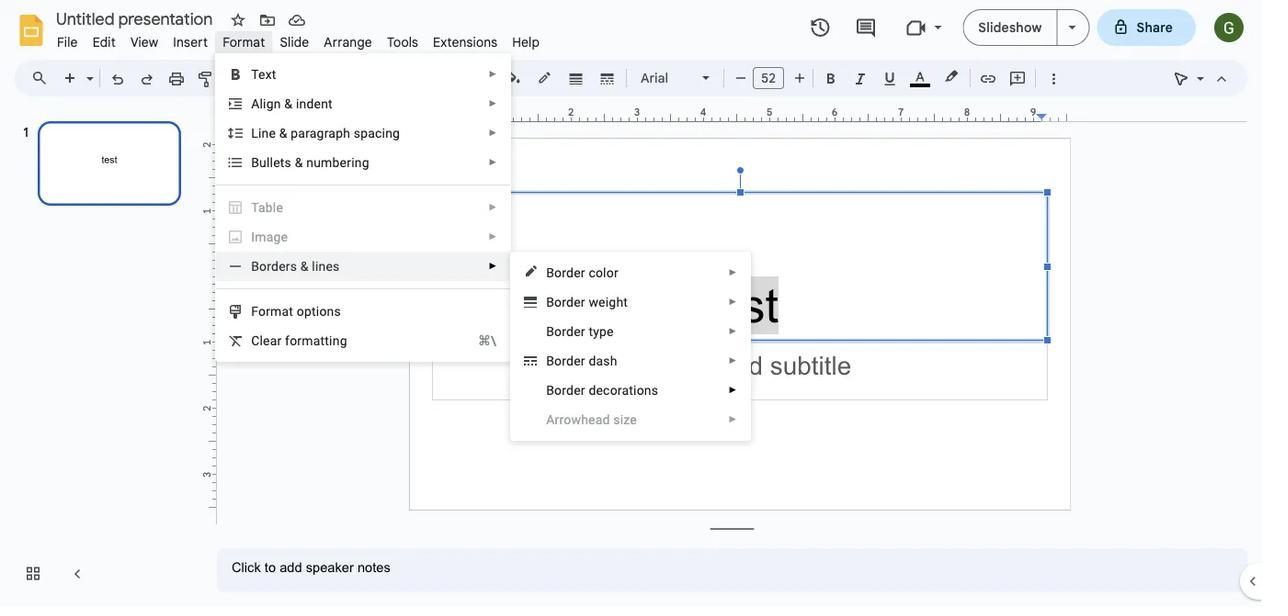 Task type: describe. For each thing, give the bounding box(es) containing it.
decorations
[[589, 383, 658, 398]]

borders & lines q element
[[251, 259, 345, 274]]

lear
[[260, 333, 282, 348]]

a
[[251, 96, 260, 111]]

text color image
[[910, 65, 930, 87]]

border w eight
[[546, 295, 628, 310]]

l
[[251, 125, 258, 141]]

insert menu item
[[166, 31, 215, 53]]

border dash d element
[[546, 353, 623, 369]]

border for border w eight
[[546, 295, 585, 310]]

application containing slideshow
[[0, 0, 1262, 608]]

paragraph
[[291, 125, 350, 141]]

format menu item
[[215, 31, 272, 53]]

text s element
[[251, 67, 282, 82]]

fill color: transparent image
[[503, 65, 524, 89]]

borders & lines
[[251, 259, 340, 274]]

i
[[251, 229, 255, 245]]

& right ine
[[279, 125, 287, 141]]

er
[[574, 353, 585, 369]]

view menu item
[[123, 31, 166, 53]]

format for format options
[[251, 304, 293, 319]]

help
[[512, 34, 540, 50]]

arrange menu item
[[317, 31, 380, 53]]

indent
[[296, 96, 333, 111]]

l ine & paragraph spacing
[[251, 125, 400, 141]]

menu bar inside "menu bar" banner
[[50, 24, 547, 54]]

o
[[554, 383, 562, 398]]

text
[[251, 67, 276, 82]]

arrange
[[324, 34, 372, 50]]

new slide with layout image
[[82, 66, 94, 73]]

clear formatting c element
[[251, 333, 353, 348]]

edit menu item
[[85, 31, 123, 53]]

dash
[[589, 353, 617, 369]]

► for border weight w element
[[728, 297, 737, 307]]

bor d er dash
[[546, 353, 617, 369]]

table
[[251, 200, 283, 215]]

insert
[[173, 34, 208, 50]]

arial
[[641, 70, 668, 86]]

Font size field
[[753, 67, 791, 94]]

ype
[[593, 324, 614, 339]]

menu item for bor d er dash
[[546, 411, 737, 429]]

border for border t ype
[[546, 324, 585, 339]]

c
[[589, 265, 596, 280]]

mode and view toolbar
[[1167, 60, 1236, 97]]

slide menu item
[[272, 31, 317, 53]]

edit
[[93, 34, 116, 50]]

m
[[255, 229, 266, 245]]

border color c element
[[546, 265, 624, 280]]

share button
[[1097, 9, 1196, 46]]

live pointer settings image
[[1192, 66, 1204, 73]]

Star checkbox
[[225, 7, 251, 33]]

menu containing text
[[215, 53, 511, 362]]

menu item for bulle t s & numbering
[[216, 222, 510, 252]]

right margin image
[[1036, 108, 1070, 121]]

arrow
[[546, 412, 581, 427]]

border dash option
[[597, 65, 618, 91]]

border weight option
[[566, 65, 587, 91]]

file
[[57, 34, 78, 50]]

bullets & numbering t element
[[251, 155, 375, 170]]

Rename text field
[[50, 7, 223, 29]]

⌘\
[[478, 333, 497, 348]]

ead
[[588, 412, 610, 427]]

bor
[[546, 353, 566, 369]]

h
[[581, 412, 588, 427]]

file menu item
[[50, 31, 85, 53]]

a lign & indent
[[251, 96, 333, 111]]

slideshow
[[978, 19, 1042, 35]]

► for "image m" element
[[488, 232, 497, 242]]

arrowhead size h element
[[546, 412, 642, 427]]

table menu item
[[216, 193, 510, 222]]



Task type: locate. For each thing, give the bounding box(es) containing it.
format up lear
[[251, 304, 293, 319]]

Menus field
[[23, 65, 63, 91]]

► for table 2 element
[[488, 202, 497, 213]]

►
[[488, 69, 497, 80], [488, 98, 497, 109], [488, 128, 497, 138], [488, 157, 497, 168], [488, 202, 497, 213], [488, 232, 497, 242], [488, 261, 497, 272], [728, 267, 737, 278], [728, 297, 737, 307], [728, 326, 737, 337], [728, 356, 737, 366], [728, 385, 737, 396], [728, 415, 737, 425]]

line & paragraph spacing l element
[[251, 125, 406, 141]]

format down star checkbox
[[223, 34, 265, 50]]

border t ype
[[546, 324, 614, 339]]

0 vertical spatial border
[[546, 265, 585, 280]]

border color: transparent image
[[535, 65, 556, 89]]

1 horizontal spatial menu item
[[546, 411, 737, 429]]

► for bullets & numbering t element
[[488, 157, 497, 168]]

menu item
[[216, 222, 510, 252], [546, 411, 737, 429]]

d
[[566, 353, 574, 369]]

format options
[[251, 304, 341, 319]]

2 border from the top
[[546, 295, 585, 310]]

border type t element
[[546, 324, 619, 339]]

1 horizontal spatial t
[[589, 324, 593, 339]]

numbering
[[306, 155, 369, 170]]

c
[[251, 333, 260, 348]]

extensions menu item
[[426, 31, 505, 53]]

border for border c olor
[[546, 265, 585, 280]]

navigation inside application
[[0, 104, 202, 608]]

border left c
[[546, 265, 585, 280]]

align & indent a element
[[251, 96, 338, 111]]

start slideshow (⌘+enter) image
[[1069, 26, 1076, 29]]

tools
[[387, 34, 418, 50]]

extensions
[[433, 34, 498, 50]]

border
[[546, 265, 585, 280], [546, 295, 585, 310], [546, 324, 585, 339]]

image m element
[[251, 229, 293, 245]]

1 border from the top
[[546, 265, 585, 280]]

border decorations o element
[[546, 383, 664, 398]]

font list. arial selected. option
[[641, 65, 691, 91]]

application
[[0, 0, 1262, 608]]

► for align & indent a element
[[488, 98, 497, 109]]

► inside table menu item
[[488, 202, 497, 213]]

t for ype
[[589, 324, 593, 339]]

0 vertical spatial t
[[280, 155, 285, 170]]

tools menu item
[[380, 31, 426, 53]]

b
[[546, 383, 554, 398]]

0 horizontal spatial t
[[280, 155, 285, 170]]

3 border from the top
[[546, 324, 585, 339]]

lign
[[260, 96, 281, 111]]

navigation
[[0, 104, 202, 608]]

format for format
[[223, 34, 265, 50]]

0 vertical spatial format
[[223, 34, 265, 50]]

Font size text field
[[754, 67, 783, 89]]

1 vertical spatial t
[[589, 324, 593, 339]]

menu
[[215, 53, 511, 362], [510, 252, 751, 441]]

& right s
[[295, 155, 303, 170]]

t for s
[[280, 155, 285, 170]]

& right lign
[[284, 96, 293, 111]]

formatting
[[285, 333, 347, 348]]

slide
[[280, 34, 309, 50]]

i m age
[[251, 229, 288, 245]]

slideshow button
[[963, 9, 1058, 46]]

format
[[223, 34, 265, 50], [251, 304, 293, 319]]

0 horizontal spatial menu item
[[216, 222, 510, 252]]

options
[[297, 304, 341, 319]]

&
[[284, 96, 293, 111], [279, 125, 287, 141], [295, 155, 303, 170], [300, 259, 309, 274]]

view
[[130, 34, 158, 50]]

share
[[1137, 19, 1173, 35]]

b o rder decorations
[[546, 383, 658, 398]]

ine
[[258, 125, 276, 141]]

1 vertical spatial menu item
[[546, 411, 737, 429]]

2 vertical spatial border
[[546, 324, 585, 339]]

size
[[613, 412, 637, 427]]

w
[[589, 295, 599, 310]]

menu item up the lines
[[216, 222, 510, 252]]

► for borders & lines q element
[[488, 261, 497, 272]]

format inside 'menu'
[[251, 304, 293, 319]]

► for border dash d element
[[728, 356, 737, 366]]

border c olor
[[546, 265, 618, 280]]

border left w
[[546, 295, 585, 310]]

highlight color image
[[941, 65, 962, 87]]

rder
[[562, 383, 585, 398]]

2
[[201, 142, 213, 148]]

format options \ element
[[251, 304, 346, 319]]

eight
[[599, 295, 628, 310]]

borders
[[251, 259, 297, 274]]

► for line & paragraph spacing l element on the top
[[488, 128, 497, 138]]

border up d on the bottom left of the page
[[546, 324, 585, 339]]

⌘backslash element
[[456, 332, 497, 350]]

s
[[285, 155, 291, 170]]

format inside menu item
[[223, 34, 265, 50]]

menu containing border
[[510, 252, 751, 441]]

0 vertical spatial menu item
[[216, 222, 510, 252]]

menu bar banner
[[0, 0, 1262, 608]]

menu bar containing file
[[50, 24, 547, 54]]

menu item containing arrow
[[546, 411, 737, 429]]

help menu item
[[505, 31, 547, 53]]

1 vertical spatial format
[[251, 304, 293, 319]]

bulle t s & numbering
[[251, 155, 369, 170]]

t
[[280, 155, 285, 170], [589, 324, 593, 339]]

c lear formatting
[[251, 333, 347, 348]]

table 2 element
[[251, 200, 289, 215]]

olor
[[596, 265, 618, 280]]

menu item containing i
[[216, 222, 510, 252]]

spacing
[[354, 125, 400, 141]]

main toolbar
[[54, 0, 1068, 380]]

1 vertical spatial border
[[546, 295, 585, 310]]

menu item down decorations on the bottom
[[546, 411, 737, 429]]

► for text s element
[[488, 69, 497, 80]]

menu bar
[[50, 24, 547, 54]]

& left the lines
[[300, 259, 309, 274]]

lines
[[312, 259, 340, 274]]

► for border color c element
[[728, 267, 737, 278]]

age
[[266, 229, 288, 245]]

arrow h ead size
[[546, 412, 637, 427]]

bulle
[[251, 155, 280, 170]]

border weight w element
[[546, 295, 633, 310]]



Task type: vqa. For each thing, say whether or not it's contained in the screenshot.
"Table 2" element
yes



